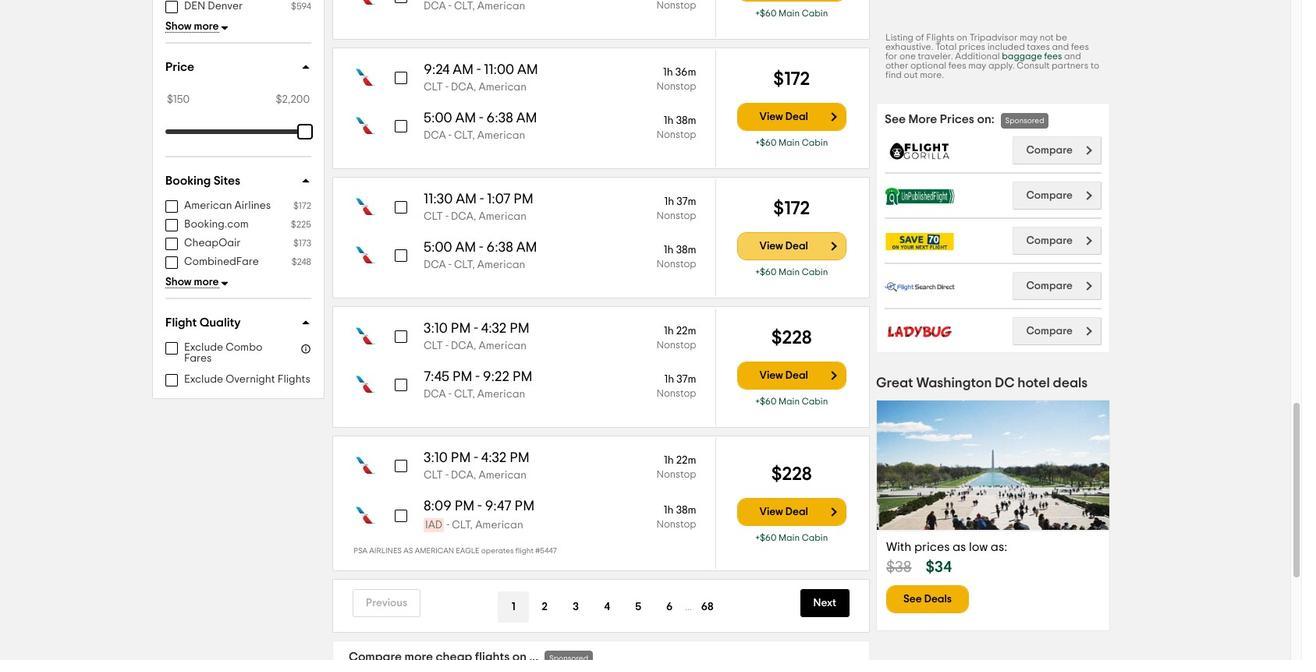 Task type: describe. For each thing, give the bounding box(es) containing it.
prices inside listing of flights on tripadvisor may not be exhaustive. total prices included taxes and fees for one traveler. additional
[[959, 42, 986, 51]]

2 compare link from the top
[[1013, 182, 1102, 210]]

for
[[886, 51, 898, 61]]

psa
[[353, 548, 368, 556]]

see for see more prices on:
[[885, 113, 906, 126]]

cabin for 4:32 pm
[[802, 397, 828, 406]]

9:22
[[483, 371, 510, 385]]

combinedfare
[[184, 257, 259, 268]]

exclude for exclude overnight flights
[[184, 375, 223, 385]]

+ for 4:32 pm
[[755, 397, 760, 406]]

clt inside the 8:09 pm - 9:47 pm iad - clt , american
[[452, 520, 470, 531]]

$225
[[291, 220, 311, 229]]

exclude overnight flights
[[184, 375, 310, 385]]

1 nonstop from the top
[[657, 1, 696, 11]]

9:47
[[485, 500, 512, 514]]

next
[[813, 598, 836, 609]]

dca inside 9:24 am - 11:00 am clt - dca , american
[[451, 82, 474, 93]]

3
[[573, 602, 579, 613]]

$150
[[167, 94, 190, 105]]

as
[[953, 542, 966, 554]]

deals
[[924, 595, 952, 606]]

1 vertical spatial prices
[[914, 542, 950, 554]]

view deal button for 11:00 am
[[737, 103, 846, 131]]

deal for 1:07 pm
[[786, 241, 808, 252]]

consult
[[1017, 61, 1050, 70]]

am inside 11:30 am - 1:07 pm clt - dca , american
[[456, 193, 477, 207]]

view for 4:32 pm
[[760, 370, 783, 381]]

+ $60 main cabin for 4:32 pm
[[755, 397, 828, 406]]

3:10 pm - 4:32 pm clt - dca , american for 7:45 pm
[[424, 322, 530, 352]]

2 show from the top
[[165, 277, 192, 288]]

view for 1:07 pm
[[760, 241, 783, 252]]

view deal for 11:00 am
[[760, 111, 808, 122]]

great washington dc hotel deals
[[876, 377, 1088, 391]]

see deals
[[904, 595, 952, 606]]

1h 36m nonstop
[[657, 67, 696, 92]]

great
[[876, 377, 913, 391]]

2
[[542, 602, 548, 613]]

dca inside 11:30 am - 1:07 pm clt - dca , american
[[451, 211, 474, 222]]

5:00 am - 6:38 am dca - clt , american for 1:07
[[424, 241, 537, 271]]

1h 22m nonstop for 9:47 pm
[[657, 456, 696, 481]]

prices
[[940, 113, 975, 126]]

and other optional fees may apply. consult partners to find out more.
[[886, 51, 1100, 80]]

$172 for 11:00 am
[[774, 70, 810, 89]]

1h 22m nonstop for 9:22 pm
[[657, 326, 696, 351]]

1 compare from the top
[[1026, 145, 1073, 156]]

$60 for 4:32 pm
[[760, 397, 777, 406]]

sponsored
[[1005, 117, 1044, 125]]

american
[[415, 548, 454, 556]]

38m for 4:32 pm
[[676, 506, 696, 517]]

2 compare button from the top
[[1013, 182, 1102, 210]]

as
[[404, 548, 413, 556]]

other
[[886, 61, 909, 70]]

deals
[[1053, 377, 1088, 391]]

6:38 for 1:07
[[487, 241, 513, 255]]

baggage
[[1002, 51, 1042, 61]]

1 + $60 main cabin from the top
[[755, 8, 828, 18]]

main for 11:00 am
[[779, 138, 800, 147]]

low
[[969, 542, 988, 554]]

american up 9:22
[[479, 341, 527, 352]]

and inside and other optional fees may apply. consult partners to find out more.
[[1064, 51, 1081, 61]]

eagle
[[456, 548, 480, 556]]

main for 1:07 pm
[[779, 267, 800, 277]]

exhaustive.
[[886, 42, 934, 51]]

optional
[[911, 61, 947, 70]]

4:32 for 9:22
[[481, 322, 507, 336]]

68
[[701, 602, 714, 613]]

american inside the 8:09 pm - 9:47 pm iad - clt , american
[[475, 520, 523, 531]]

fees inside and other optional fees may apply. consult partners to find out more.
[[949, 61, 966, 70]]

2 nonstop from the top
[[657, 82, 696, 92]]

1
[[512, 602, 516, 613]]

main for 4:32 pm
[[779, 397, 800, 406]]

one
[[900, 51, 916, 61]]

cheapoair
[[184, 238, 241, 249]]

4 view from the top
[[760, 507, 783, 518]]

5:00 am - 6:38 am dca - clt , american for 11:00
[[424, 112, 537, 141]]

1h 37m nonstop for 9:22 pm
[[657, 375, 696, 400]]

1 compare button from the top
[[1013, 137, 1102, 165]]

on
[[957, 33, 968, 42]]

clt inside 9:24 am - 11:00 am clt - dca , american
[[424, 82, 443, 93]]

$228 for 8:09 pm
[[772, 465, 812, 484]]

denver
[[208, 1, 243, 12]]

4 nonstop from the top
[[657, 211, 696, 222]]

$38
[[886, 560, 912, 576]]

fares
[[184, 353, 212, 364]]

clt inside 11:30 am - 1:07 pm clt - dca , american
[[424, 211, 443, 222]]

with prices as low as:
[[886, 542, 1008, 554]]

psa airlines as american eagle operates flight #5447
[[353, 548, 557, 556]]

be
[[1056, 33, 1067, 42]]

$228 for clt
[[772, 329, 812, 348]]

7:45 pm - 9:22 pm dca - clt , american
[[424, 371, 533, 400]]

4 compare link from the top
[[1013, 272, 1102, 300]]

$60 for 1:07 pm
[[760, 267, 777, 277]]

38m for 1:07 pm
[[676, 245, 696, 256]]

view for 11:00 am
[[760, 111, 783, 122]]

5 $60 from the top
[[760, 533, 777, 543]]

tripadvisor
[[970, 33, 1018, 42]]

5 compare link from the top
[[1013, 318, 1102, 346]]

1h 38m nonstop for 11:00 am
[[657, 115, 696, 140]]

flight
[[165, 317, 197, 329]]

5 + from the top
[[755, 533, 760, 543]]

combo
[[226, 343, 263, 353]]

1h 38m nonstop for 4:32 pm
[[657, 506, 696, 531]]

washington
[[916, 377, 992, 391]]

as:
[[991, 542, 1008, 554]]

view deal button for 1:07 pm
[[737, 232, 846, 260]]

+ $60 main cabin for 1:07 pm
[[755, 267, 828, 277]]

maximum price slider
[[288, 115, 322, 149]]

american up 9:47
[[479, 471, 527, 481]]

5 compare button from the top
[[1013, 318, 1102, 346]]

traveler.
[[918, 51, 953, 61]]

6
[[666, 602, 673, 613]]

exclude for exclude combo fares
[[184, 343, 223, 353]]

$173
[[293, 239, 311, 248]]

9:24
[[424, 63, 450, 77]]

11:30 am - 1:07 pm clt - dca , american
[[424, 193, 534, 222]]

listing
[[886, 33, 914, 42]]

36m
[[675, 67, 696, 78]]

1 show from the top
[[165, 21, 192, 32]]

baggage fees link
[[1002, 51, 1062, 61]]

1 compare link from the top
[[1013, 137, 1102, 165]]

$34
[[926, 560, 952, 576]]

sites
[[214, 175, 241, 187]]

out
[[904, 70, 918, 80]]

with
[[886, 542, 912, 554]]

pm inside 11:30 am - 1:07 pm clt - dca , american
[[514, 193, 534, 207]]

exclude combo fares
[[184, 343, 263, 364]]

+ for 11:00 am
[[755, 138, 760, 147]]

3:10 for 8:09 pm
[[424, 452, 448, 466]]

see more prices on:
[[885, 113, 995, 126]]

3 compare from the top
[[1026, 236, 1073, 247]]

price
[[165, 61, 194, 73]]

5 compare from the top
[[1026, 326, 1073, 337]]

5
[[635, 602, 642, 613]]

den
[[184, 1, 205, 12]]

partners
[[1052, 61, 1089, 70]]

4 compare from the top
[[1026, 281, 1073, 292]]

apply.
[[989, 61, 1015, 70]]

8:09 pm - 9:47 pm iad - clt , american
[[424, 500, 535, 531]]

baggage fees
[[1002, 51, 1062, 61]]

deal for 4:32 pm
[[786, 370, 808, 381]]

view deal button for 4:32 pm
[[737, 362, 846, 390]]

booking.com
[[184, 219, 249, 230]]

4 view deal button from the top
[[737, 498, 846, 526]]

operates
[[481, 548, 514, 556]]

$248
[[292, 257, 311, 267]]

1h 38m nonstop for 1:07 pm
[[657, 245, 696, 270]]

9 nonstop from the top
[[657, 520, 696, 531]]



Task type: vqa. For each thing, say whether or not it's contained in the screenshot.


Task type: locate. For each thing, give the bounding box(es) containing it.
1 vertical spatial 6:38
[[487, 241, 513, 255]]

0 vertical spatial more
[[194, 21, 219, 32]]

2 main from the top
[[779, 138, 800, 147]]

taxes
[[1027, 42, 1050, 51]]

1 vertical spatial see
[[904, 595, 922, 606]]

5:00 down the 11:30
[[424, 241, 452, 255]]

nonstop
[[657, 1, 696, 11], [657, 82, 696, 92], [657, 130, 696, 140], [657, 211, 696, 222], [657, 260, 696, 270], [657, 341, 696, 351], [657, 389, 696, 400], [657, 471, 696, 481], [657, 520, 696, 531]]

american down 1:07
[[479, 211, 527, 222]]

flight quality
[[165, 317, 241, 329]]

+ $60 main cabin
[[755, 8, 828, 18], [755, 138, 828, 147], [755, 267, 828, 277], [755, 397, 828, 406], [755, 533, 828, 543]]

2 6:38 from the top
[[487, 241, 513, 255]]

1 main from the top
[[779, 8, 800, 18]]

0 vertical spatial 3:10
[[424, 322, 448, 336]]

2 5:00 am - 6:38 am dca - clt , american from the top
[[424, 241, 537, 271]]

$594
[[291, 2, 311, 11]]

1 vertical spatial may
[[969, 61, 987, 70]]

0 vertical spatial flights
[[926, 33, 955, 42]]

american down 9:22
[[477, 389, 525, 400]]

0 vertical spatial 3:10 pm - 4:32 pm clt - dca , american
[[424, 322, 530, 352]]

0 vertical spatial may
[[1020, 33, 1038, 42]]

0 vertical spatial $228
[[772, 329, 812, 348]]

may left not
[[1020, 33, 1038, 42]]

show more down combinedfare
[[165, 277, 219, 288]]

american
[[477, 1, 525, 12], [479, 82, 527, 93], [477, 130, 525, 141], [184, 201, 232, 211], [479, 211, 527, 222], [477, 260, 525, 271], [479, 341, 527, 352], [477, 389, 525, 400], [479, 471, 527, 481], [475, 520, 523, 531]]

flights right the overnight
[[277, 375, 310, 385]]

2 more from the top
[[194, 277, 219, 288]]

3 deal from the top
[[786, 370, 808, 381]]

1 vertical spatial 1h 37m nonstop
[[657, 375, 696, 400]]

2 + $60 main cabin from the top
[[755, 138, 828, 147]]

1 vertical spatial 5:00 am - 6:38 am dca - clt , american
[[424, 241, 537, 271]]

38m for 11:00 am
[[676, 115, 696, 126]]

4 view deal from the top
[[760, 507, 808, 518]]

22m for 9:22 pm
[[676, 326, 696, 337]]

1 38m from the top
[[676, 115, 696, 126]]

3 view deal button from the top
[[737, 362, 846, 390]]

main
[[779, 8, 800, 18], [779, 138, 800, 147], [779, 267, 800, 277], [779, 397, 800, 406], [779, 533, 800, 543]]

$2,200
[[276, 94, 310, 105]]

dca - clt , american
[[424, 1, 525, 12]]

6:38 down 11:30 am - 1:07 pm clt - dca , american
[[487, 241, 513, 255]]

1 horizontal spatial flights
[[926, 33, 955, 42]]

1:07
[[487, 193, 510, 207]]

0 vertical spatial 1h 38m nonstop
[[657, 115, 696, 140]]

2 1h 22m nonstop from the top
[[657, 456, 696, 481]]

37m for 1:07 pm
[[677, 197, 696, 208]]

exclude inside exclude combo fares
[[184, 343, 223, 353]]

iad
[[425, 520, 443, 531]]

1 37m from the top
[[677, 197, 696, 208]]

+
[[755, 8, 760, 18], [755, 138, 760, 147], [755, 267, 760, 277], [755, 397, 760, 406], [755, 533, 760, 543]]

8:09
[[424, 500, 452, 514]]

0 horizontal spatial fees
[[949, 61, 966, 70]]

prices up $34
[[914, 542, 950, 554]]

3 + from the top
[[755, 267, 760, 277]]

2 horizontal spatial fees
[[1071, 42, 1089, 51]]

3 view from the top
[[760, 370, 783, 381]]

37m for 9:22 pm
[[677, 375, 696, 385]]

1 horizontal spatial may
[[1020, 33, 1038, 42]]

1 4:32 from the top
[[481, 322, 507, 336]]

8 nonstop from the top
[[657, 471, 696, 481]]

1h 22m nonstop
[[657, 326, 696, 351], [657, 456, 696, 481]]

american down 9:24 am - 11:00 am clt - dca , american
[[477, 130, 525, 141]]

1 vertical spatial more
[[194, 277, 219, 288]]

cabin for 1:07 pm
[[802, 267, 828, 277]]

5 nonstop from the top
[[657, 260, 696, 270]]

2 3:10 from the top
[[424, 452, 448, 466]]

to
[[1091, 61, 1100, 70]]

1 vertical spatial 4:32
[[481, 452, 507, 466]]

1 vertical spatial show more
[[165, 277, 219, 288]]

5 cabin from the top
[[802, 533, 828, 543]]

1 exclude from the top
[[184, 343, 223, 353]]

5:00 am - 6:38 am dca - clt , american down 11:30 am - 1:07 pm clt - dca , american
[[424, 241, 537, 271]]

4:32 up 9:22
[[481, 322, 507, 336]]

#5447
[[535, 548, 557, 556]]

may left apply.
[[969, 61, 987, 70]]

0 vertical spatial 5:00 am - 6:38 am dca - clt , american
[[424, 112, 537, 141]]

2 + from the top
[[755, 138, 760, 147]]

+ $60 main cabin for 11:00 am
[[755, 138, 828, 147]]

3 compare link from the top
[[1013, 227, 1102, 255]]

flight
[[516, 548, 534, 556]]

1 vertical spatial 1h 22m nonstop
[[657, 456, 696, 481]]

2 37m from the top
[[677, 375, 696, 385]]

9:24 am - 11:00 am clt - dca , american
[[424, 63, 538, 93]]

american airlines
[[184, 201, 271, 211]]

more.
[[920, 70, 944, 80]]

flights for overnight
[[277, 375, 310, 385]]

3 view deal from the top
[[760, 370, 808, 381]]

2 38m from the top
[[676, 245, 696, 256]]

1 3:10 from the top
[[424, 322, 448, 336]]

0 vertical spatial see
[[885, 113, 906, 126]]

1 5:00 am - 6:38 am dca - clt , american from the top
[[424, 112, 537, 141]]

cabin for 11:00 am
[[802, 138, 828, 147]]

0 vertical spatial 37m
[[677, 197, 696, 208]]

4 + from the top
[[755, 397, 760, 406]]

0 vertical spatial show more
[[165, 21, 219, 32]]

3:10 pm - 4:32 pm clt - dca , american up 9:47
[[424, 452, 530, 481]]

2 22m from the top
[[676, 456, 696, 467]]

4:32 up 9:47
[[481, 452, 507, 466]]

2 vertical spatial 38m
[[676, 506, 696, 517]]

0 vertical spatial 4:32
[[481, 322, 507, 336]]

$172
[[774, 70, 810, 89], [774, 199, 810, 218], [293, 201, 311, 211]]

dca inside the 7:45 pm - 9:22 pm dca - clt , american
[[424, 389, 446, 400]]

2 view from the top
[[760, 241, 783, 252]]

3:10 pm - 4:32 pm clt - dca , american for 8:09 pm
[[424, 452, 530, 481]]

hotel
[[1018, 377, 1050, 391]]

see for see deals
[[904, 595, 922, 606]]

4 $60 from the top
[[760, 397, 777, 406]]

2 exclude from the top
[[184, 375, 223, 385]]

…
[[685, 603, 692, 613]]

4 compare button from the top
[[1013, 272, 1102, 300]]

3 $60 from the top
[[760, 267, 777, 277]]

3:10 pm - 4:32 pm clt - dca , american up 9:22
[[424, 322, 530, 352]]

on:
[[977, 113, 995, 126]]

show
[[165, 21, 192, 32], [165, 277, 192, 288]]

$60
[[760, 8, 777, 18], [760, 138, 777, 147], [760, 267, 777, 277], [760, 397, 777, 406], [760, 533, 777, 543]]

3 1h 38m nonstop from the top
[[657, 506, 696, 531]]

american inside 11:30 am - 1:07 pm clt - dca , american
[[479, 211, 527, 222]]

5:00 for 11:30
[[424, 241, 452, 255]]

more down den denver
[[194, 21, 219, 32]]

2 4:32 from the top
[[481, 452, 507, 466]]

american inside the 7:45 pm - 9:22 pm dca - clt , american
[[477, 389, 525, 400]]

3 nonstop from the top
[[657, 130, 696, 140]]

1 show more from the top
[[165, 21, 219, 32]]

11:30
[[424, 193, 453, 207]]

3 + $60 main cabin from the top
[[755, 267, 828, 277]]

and inside listing of flights on tripadvisor may not be exhaustive. total prices included taxes and fees for one traveler. additional
[[1052, 42, 1069, 51]]

of
[[916, 33, 924, 42]]

0 horizontal spatial prices
[[914, 542, 950, 554]]

1 1h 22m nonstop from the top
[[657, 326, 696, 351]]

0 horizontal spatial may
[[969, 61, 987, 70]]

1 horizontal spatial fees
[[1044, 51, 1062, 61]]

view deal for 1:07 pm
[[760, 241, 808, 252]]

22m
[[676, 326, 696, 337], [676, 456, 696, 467]]

fees right be
[[1071, 42, 1089, 51]]

2 view deal from the top
[[760, 241, 808, 252]]

exclude down flight quality
[[184, 343, 223, 353]]

0 vertical spatial 5:00
[[424, 112, 452, 126]]

1 $228 from the top
[[772, 329, 812, 348]]

2 $228 from the top
[[772, 465, 812, 484]]

airlines
[[369, 548, 402, 556]]

cabin
[[802, 8, 828, 18], [802, 138, 828, 147], [802, 267, 828, 277], [802, 397, 828, 406], [802, 533, 828, 543]]

6:38 for 11:00
[[487, 112, 513, 126]]

1h inside the 1h 36m nonstop
[[663, 67, 673, 78]]

$228
[[772, 329, 812, 348], [772, 465, 812, 484]]

flights up traveler.
[[926, 33, 955, 42]]

1 horizontal spatial prices
[[959, 42, 986, 51]]

1 more from the top
[[194, 21, 219, 32]]

prices
[[959, 42, 986, 51], [914, 542, 950, 554]]

find
[[886, 70, 902, 80]]

american down 11:00 at the left top
[[479, 82, 527, 93]]

, inside the 8:09 pm - 9:47 pm iad - clt , american
[[470, 520, 473, 531]]

4 cabin from the top
[[802, 397, 828, 406]]

2 view deal button from the top
[[737, 232, 846, 260]]

2 5:00 from the top
[[424, 241, 452, 255]]

booking
[[165, 175, 211, 187]]

total
[[936, 42, 957, 51]]

1 vertical spatial exclude
[[184, 375, 223, 385]]

flights for of
[[926, 33, 955, 42]]

american up 11:00 at the left top
[[477, 1, 525, 12]]

7 nonstop from the top
[[657, 389, 696, 400]]

fees inside listing of flights on tripadvisor may not be exhaustive. total prices included taxes and fees for one traveler. additional
[[1071, 42, 1089, 51]]

,
[[472, 1, 475, 12], [474, 82, 476, 93], [472, 130, 475, 141], [474, 211, 476, 222], [472, 260, 475, 271], [474, 341, 476, 352], [472, 389, 475, 400], [474, 471, 476, 481], [470, 520, 473, 531]]

4:32
[[481, 322, 507, 336], [481, 452, 507, 466]]

+ for 1:07 pm
[[755, 267, 760, 277]]

1 deal from the top
[[786, 111, 808, 122]]

view deal for 4:32 pm
[[760, 370, 808, 381]]

included
[[988, 42, 1025, 51]]

may
[[1020, 33, 1038, 42], [969, 61, 987, 70]]

booking sites
[[165, 175, 241, 187]]

5:00 for 9:24
[[424, 112, 452, 126]]

4 main from the top
[[779, 397, 800, 406]]

american inside 9:24 am - 11:00 am clt - dca , american
[[479, 82, 527, 93]]

-
[[449, 1, 452, 12], [477, 63, 481, 77], [446, 82, 449, 93], [479, 112, 483, 126], [449, 130, 452, 141], [480, 193, 484, 207], [446, 211, 449, 222], [479, 241, 483, 255], [449, 260, 452, 271], [474, 322, 478, 336], [446, 341, 449, 352], [476, 371, 480, 385], [449, 389, 452, 400], [474, 452, 478, 466], [446, 471, 449, 481], [478, 500, 482, 514], [446, 520, 450, 531]]

view deal
[[760, 111, 808, 122], [760, 241, 808, 252], [760, 370, 808, 381], [760, 507, 808, 518]]

, inside 11:30 am - 1:07 pm clt - dca , american
[[474, 211, 476, 222]]

3 compare button from the top
[[1013, 227, 1102, 255]]

0 vertical spatial exclude
[[184, 343, 223, 353]]

more down combinedfare
[[194, 277, 219, 288]]

2 vertical spatial 1h 38m nonstop
[[657, 506, 696, 531]]

2 3:10 pm - 4:32 pm clt - dca , american from the top
[[424, 452, 530, 481]]

5:00
[[424, 112, 452, 126], [424, 241, 452, 255]]

clt inside the 7:45 pm - 9:22 pm dca - clt , american
[[454, 389, 472, 400]]

1 view deal from the top
[[760, 111, 808, 122]]

1h 37m nonstop for 1:07 pm
[[657, 197, 696, 222]]

den denver
[[184, 1, 243, 12]]

1 view from the top
[[760, 111, 783, 122]]

dc
[[995, 377, 1015, 391]]

22m for 9:47 pm
[[676, 456, 696, 467]]

clt
[[454, 1, 472, 12], [424, 82, 443, 93], [454, 130, 472, 141], [424, 211, 443, 222], [454, 260, 472, 271], [424, 341, 443, 352], [454, 389, 472, 400], [424, 471, 443, 481], [452, 520, 470, 531]]

tripadvisor image
[[877, 401, 1110, 531]]

1 vertical spatial 3:10 pm - 4:32 pm clt - dca , american
[[424, 452, 530, 481]]

3 main from the top
[[779, 267, 800, 277]]

airlines
[[235, 201, 271, 211]]

listing of flights on tripadvisor may not be exhaustive. total prices included taxes and fees for one traveler. additional
[[886, 33, 1089, 61]]

0 vertical spatial 1h 37m nonstop
[[657, 197, 696, 222]]

fees down not
[[1044, 51, 1062, 61]]

1 vertical spatial 5:00
[[424, 241, 452, 255]]

and
[[1052, 42, 1069, 51], [1064, 51, 1081, 61]]

1 1h 37m nonstop from the top
[[657, 197, 696, 222]]

5 + $60 main cabin from the top
[[755, 533, 828, 543]]

1 vertical spatial 38m
[[676, 245, 696, 256]]

exclude
[[184, 343, 223, 353], [184, 375, 223, 385]]

flights
[[926, 33, 955, 42], [277, 375, 310, 385]]

show up flight
[[165, 277, 192, 288]]

, inside the 7:45 pm - 9:22 pm dca - clt , american
[[472, 389, 475, 400]]

1 vertical spatial 37m
[[677, 375, 696, 385]]

view
[[760, 111, 783, 122], [760, 241, 783, 252], [760, 370, 783, 381], [760, 507, 783, 518]]

2 deal from the top
[[786, 241, 808, 252]]

exclude down the 'fares'
[[184, 375, 223, 385]]

see left more
[[885, 113, 906, 126]]

1 6:38 from the top
[[487, 112, 513, 126]]

3:10 up the 8:09
[[424, 452, 448, 466]]

1 22m from the top
[[676, 326, 696, 337]]

4 + $60 main cabin from the top
[[755, 397, 828, 406]]

4:32 for 9:47
[[481, 452, 507, 466]]

1 cabin from the top
[[802, 8, 828, 18]]

more
[[909, 113, 937, 126]]

3:10 for 7:45 pm
[[424, 322, 448, 336]]

american up booking.com
[[184, 201, 232, 211]]

0 vertical spatial prices
[[959, 42, 986, 51]]

4
[[604, 602, 610, 613]]

3:10 pm - 4:32 pm clt - dca , american
[[424, 322, 530, 352], [424, 452, 530, 481]]

fees
[[1071, 42, 1089, 51], [1044, 51, 1062, 61], [949, 61, 966, 70]]

5:00 down 9:24
[[424, 112, 452, 126]]

2 1h 38m nonstop from the top
[[657, 245, 696, 270]]

2 1h 37m nonstop from the top
[[657, 375, 696, 400]]

1 view deal button from the top
[[737, 103, 846, 131]]

1 vertical spatial 22m
[[676, 456, 696, 467]]

fees down total
[[949, 61, 966, 70]]

overnight
[[226, 375, 275, 385]]

6:38
[[487, 112, 513, 126], [487, 241, 513, 255]]

0 vertical spatial show
[[165, 21, 192, 32]]

may inside listing of flights on tripadvisor may not be exhaustive. total prices included taxes and fees for one traveler. additional
[[1020, 33, 1038, 42]]

1 5:00 from the top
[[424, 112, 452, 126]]

5:00 am - 6:38 am dca - clt , american
[[424, 112, 537, 141], [424, 241, 537, 271]]

view deal button
[[737, 103, 846, 131], [737, 232, 846, 260], [737, 362, 846, 390], [737, 498, 846, 526]]

$172 for 1:07 pm
[[774, 199, 810, 218]]

additional
[[955, 51, 1000, 61]]

11:00
[[484, 63, 514, 77]]

3:10 up 7:45
[[424, 322, 448, 336]]

and up partners
[[1052, 42, 1069, 51]]

0 vertical spatial 38m
[[676, 115, 696, 126]]

3 cabin from the top
[[802, 267, 828, 277]]

1h 37m nonstop
[[657, 197, 696, 222], [657, 375, 696, 400]]

0 horizontal spatial flights
[[277, 375, 310, 385]]

show more down den
[[165, 21, 219, 32]]

7:45
[[424, 371, 449, 385]]

quality
[[200, 317, 241, 329]]

show down den
[[165, 21, 192, 32]]

1 + from the top
[[755, 8, 760, 18]]

4 deal from the top
[[786, 507, 808, 518]]

6:38 down 9:24 am - 11:00 am clt - dca , american
[[487, 112, 513, 126]]

3 38m from the top
[[676, 506, 696, 517]]

38m
[[676, 115, 696, 126], [676, 245, 696, 256], [676, 506, 696, 517]]

$60 for 11:00 am
[[760, 138, 777, 147]]

1 vertical spatial 1h 38m nonstop
[[657, 245, 696, 270]]

6 nonstop from the top
[[657, 341, 696, 351]]

5:00 am - 6:38 am dca - clt , american down 9:24 am - 11:00 am clt - dca , american
[[424, 112, 537, 141]]

5 main from the top
[[779, 533, 800, 543]]

flights inside listing of flights on tripadvisor may not be exhaustive. total prices included taxes and fees for one traveler. additional
[[926, 33, 955, 42]]

not
[[1040, 33, 1054, 42]]

, inside 9:24 am - 11:00 am clt - dca , american
[[474, 82, 476, 93]]

0 vertical spatial 6:38
[[487, 112, 513, 126]]

2 $60 from the top
[[760, 138, 777, 147]]

and down be
[[1064, 51, 1081, 61]]

1 vertical spatial 3:10
[[424, 452, 448, 466]]

1 vertical spatial flights
[[277, 375, 310, 385]]

deal for 11:00 am
[[786, 111, 808, 122]]

1 3:10 pm - 4:32 pm clt - dca , american from the top
[[424, 322, 530, 352]]

2 show more from the top
[[165, 277, 219, 288]]

0 vertical spatial 22m
[[676, 326, 696, 337]]

more
[[194, 21, 219, 32], [194, 277, 219, 288]]

see left deals
[[904, 595, 922, 606]]

0 vertical spatial 1h 22m nonstop
[[657, 326, 696, 351]]

2 compare from the top
[[1026, 190, 1073, 201]]

american down 9:47
[[475, 520, 523, 531]]

american down 11:30 am - 1:07 pm clt - dca , american
[[477, 260, 525, 271]]

1 vertical spatial $228
[[772, 465, 812, 484]]

may inside and other optional fees may apply. consult partners to find out more.
[[969, 61, 987, 70]]

prices right total
[[959, 42, 986, 51]]

compare button
[[1013, 137, 1102, 165], [1013, 182, 1102, 210], [1013, 227, 1102, 255], [1013, 272, 1102, 300], [1013, 318, 1102, 346]]

1 vertical spatial show
[[165, 277, 192, 288]]

1 $60 from the top
[[760, 8, 777, 18]]

1 1h 38m nonstop from the top
[[657, 115, 696, 140]]



